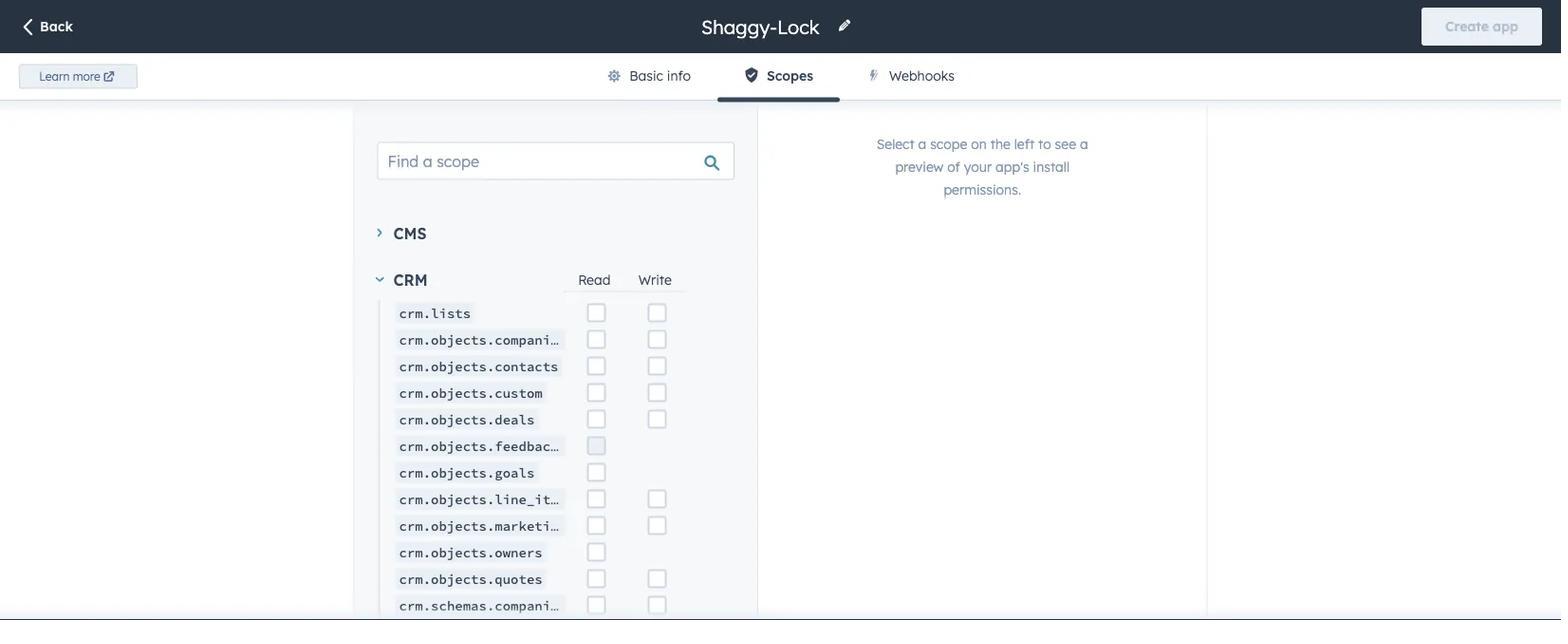 Task type: locate. For each thing, give the bounding box(es) containing it.
1 horizontal spatial private
[[467, 88, 514, 105]]

to right way
[[563, 66, 576, 82]]

info
[[667, 67, 691, 84]]

crm.objects.contacts
[[399, 358, 559, 375]]

learn left "more"
[[39, 69, 70, 84]]

alert
[[276, 230, 1492, 497]]

2 horizontal spatial to
[[1039, 135, 1052, 152]]

the
[[991, 135, 1011, 152]]

None field
[[700, 14, 826, 39]]

a down what
[[348, 165, 356, 181]]

app's
[[996, 158, 1030, 175]]

account.
[[783, 66, 837, 82]]

caret image
[[377, 228, 382, 237], [376, 277, 384, 282]]

your
[[692, 66, 720, 82], [965, 158, 992, 175]]

crm.schemas.companies
[[399, 597, 567, 614]]

to right "calls"
[[676, 66, 689, 82]]

0 horizontal spatial to
[[563, 66, 576, 82]]

1 horizontal spatial learn
[[276, 88, 315, 105]]

0 horizontal spatial you
[[356, 88, 381, 105]]

create inside page section element
[[1446, 18, 1490, 35]]

1 vertical spatial learn
[[276, 88, 315, 105]]

1 link opens in a new window image from the top
[[554, 87, 568, 110]]

1 horizontal spatial apps
[[519, 88, 551, 105]]

a up preview
[[919, 135, 927, 152]]

private
[[276, 66, 321, 82]]

you up the can
[[389, 66, 412, 82]]

caret image left crm
[[376, 277, 384, 282]]

private up cms
[[360, 165, 407, 181]]

crm.objects.marketing_events
[[399, 517, 623, 534]]

webhooks
[[890, 67, 955, 84]]

cms
[[394, 224, 427, 243]]

apps down way
[[519, 88, 551, 105]]

crm.objects.companies
[[399, 331, 567, 348]]

back button
[[19, 17, 73, 38]]

crm.objects.goals
[[399, 464, 535, 481]]

1 horizontal spatial create
[[1446, 18, 1490, 35]]

1 vertical spatial app
[[411, 165, 437, 181]]

app
[[1494, 18, 1519, 35], [411, 165, 437, 181]]

1 horizontal spatial to
[[676, 66, 689, 82]]

apps up what
[[324, 66, 355, 82]]

learn for learn what you can do with private apps
[[276, 88, 315, 105]]

install
[[1034, 158, 1070, 175]]

0 horizontal spatial your
[[692, 66, 720, 82]]

create
[[1446, 18, 1490, 35], [300, 165, 344, 181]]

1 horizontal spatial app
[[1494, 18, 1519, 35]]

1 vertical spatial apps
[[519, 88, 551, 105]]

link opens in a new window image
[[554, 87, 568, 110], [554, 92, 568, 105]]

crm.lists
[[399, 304, 471, 321]]

give
[[359, 66, 385, 82]]

learn
[[39, 69, 70, 84], [276, 88, 315, 105]]

0 horizontal spatial learn
[[39, 69, 70, 84]]

1 vertical spatial your
[[965, 158, 992, 175]]

private down secure
[[467, 88, 514, 105]]

you
[[389, 66, 412, 82], [356, 88, 381, 105]]

0 horizontal spatial create
[[300, 165, 344, 181]]

1 vertical spatial private
[[360, 165, 407, 181]]

a right see on the top right of page
[[1081, 135, 1089, 152]]

of
[[948, 158, 961, 175]]

you down give
[[356, 88, 381, 105]]

crm
[[394, 271, 428, 290]]

0 horizontal spatial private
[[360, 165, 407, 181]]

navigation
[[580, 53, 982, 102]]

0 vertical spatial caret image
[[377, 228, 382, 237]]

0 vertical spatial apps
[[324, 66, 355, 82]]

to right left
[[1039, 135, 1052, 152]]

0 vertical spatial your
[[692, 66, 720, 82]]

basic info
[[630, 67, 691, 84]]

0 vertical spatial create
[[1446, 18, 1490, 35]]

learn down private
[[276, 88, 315, 105]]

1 vertical spatial you
[[356, 88, 381, 105]]

crm.objects.owners
[[399, 544, 543, 561]]

a inside button
[[348, 165, 356, 181]]

your right info
[[692, 66, 720, 82]]

1 horizontal spatial you
[[389, 66, 412, 82]]

learn more link
[[19, 64, 138, 89]]

navigation inside page section element
[[580, 53, 982, 102]]

create a private app button
[[276, 154, 460, 192]]

1 vertical spatial create
[[300, 165, 344, 181]]

apps
[[324, 66, 355, 82], [519, 88, 551, 105]]

0 vertical spatial app
[[1494, 18, 1519, 35]]

learn inside page section element
[[39, 69, 70, 84]]

a
[[416, 66, 424, 82], [919, 135, 927, 152], [1081, 135, 1089, 152], [348, 165, 356, 181]]

0 vertical spatial learn
[[39, 69, 70, 84]]

back inside button
[[40, 18, 73, 35]]

crm.objects.deals
[[399, 411, 535, 428]]

your down on
[[965, 158, 992, 175]]

to inside select a scope on the left to see a preview of your app's install permissions.
[[1039, 135, 1052, 152]]

1 horizontal spatial your
[[965, 158, 992, 175]]

select a scope on the left to see a preview of your app's install permissions.
[[877, 135, 1089, 198]]

make
[[579, 66, 614, 82]]

back
[[40, 18, 73, 35], [31, 28, 64, 45]]

to
[[563, 66, 576, 82], [676, 66, 689, 82], [1039, 135, 1052, 152]]

preview
[[896, 158, 944, 175]]

2 link opens in a new window image from the top
[[554, 92, 568, 105]]

navigation containing basic info
[[580, 53, 982, 102]]

private
[[467, 88, 514, 105], [360, 165, 407, 181]]

caret image left cms
[[377, 228, 382, 237]]



Task type: vqa. For each thing, say whether or not it's contained in the screenshot.
give at the left top of the page
yes



Task type: describe. For each thing, give the bounding box(es) containing it.
basic
[[630, 67, 664, 84]]

on
[[972, 135, 987, 152]]

1 vertical spatial caret image
[[376, 277, 384, 282]]

write
[[639, 271, 672, 288]]

back link
[[0, 19, 77, 56]]

see
[[1056, 135, 1077, 152]]

crm.objects.custom
[[399, 384, 543, 401]]

create for create a private app
[[300, 165, 344, 181]]

crm.objects.quotes
[[399, 570, 543, 587]]

secure
[[489, 66, 530, 82]]

hubspot
[[724, 66, 779, 82]]

learn what you can do with private apps link
[[276, 87, 571, 110]]

select
[[877, 135, 915, 152]]

learn more
[[39, 69, 100, 84]]

scopes
[[767, 67, 814, 84]]

basic info button
[[580, 53, 718, 100]]

crm.objects.line_items
[[399, 490, 575, 508]]

more
[[73, 69, 100, 84]]

0 horizontal spatial apps
[[324, 66, 355, 82]]

none field inside page section element
[[700, 14, 826, 39]]

create app
[[1446, 18, 1519, 35]]

create a private app
[[300, 165, 437, 181]]

apps inside learn what you can do with private apps link
[[519, 88, 551, 105]]

settings
[[30, 80, 108, 104]]

your inside select a scope on the left to see a preview of your app's install permissions.
[[965, 158, 992, 175]]

scope
[[931, 135, 968, 152]]

.
[[571, 88, 574, 105]]

read
[[578, 271, 611, 288]]

what
[[319, 88, 352, 105]]

powerful,
[[428, 66, 485, 82]]

permissions.
[[944, 181, 1022, 198]]

learn for learn more
[[39, 69, 70, 84]]

scopes button
[[718, 53, 840, 102]]

create app button
[[1422, 8, 1543, 46]]

can
[[385, 88, 409, 105]]

0 vertical spatial private
[[467, 88, 514, 105]]

create for create app
[[1446, 18, 1490, 35]]

left
[[1015, 135, 1035, 152]]

api
[[618, 66, 641, 82]]

calls
[[645, 66, 672, 82]]

webhooks button
[[840, 53, 982, 100]]

Find a scope search field
[[377, 142, 735, 180]]

0 vertical spatial you
[[389, 66, 412, 82]]

private inside button
[[360, 165, 407, 181]]

0 horizontal spatial app
[[411, 165, 437, 181]]

a up do
[[416, 66, 424, 82]]

app inside page section element
[[1494, 18, 1519, 35]]

private apps give you a powerful, secure way to make api calls to your hubspot account.
[[276, 66, 837, 82]]

way
[[533, 66, 559, 82]]

with
[[434, 88, 463, 105]]

link opens in a new window image inside learn what you can do with private apps link
[[554, 92, 568, 105]]

learn what you can do with private apps
[[276, 88, 551, 105]]

caret image inside "cms" "dropdown button"
[[377, 228, 382, 237]]

crm.objects.feedback_submissions
[[399, 437, 655, 454]]

cms button
[[377, 222, 735, 245]]

page section element
[[0, 0, 1562, 102]]

do
[[413, 88, 430, 105]]



